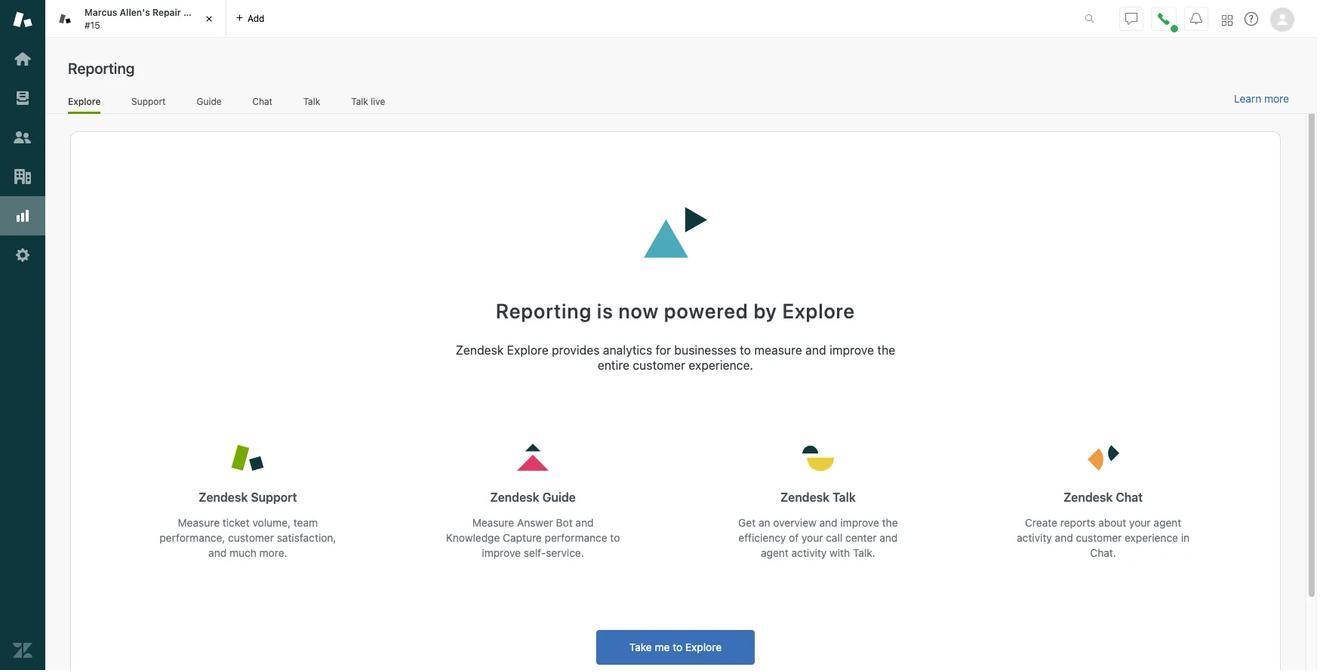 Task type: locate. For each thing, give the bounding box(es) containing it.
0 vertical spatial support
[[131, 96, 166, 107]]

0 horizontal spatial chat
[[252, 96, 272, 107]]

and inside zendesk explore provides analytics for businesses to measure and improve the entire customer experience.
[[806, 344, 826, 357]]

1 vertical spatial chat
[[1116, 491, 1143, 504]]

to right performance
[[610, 532, 620, 544]]

0 horizontal spatial your
[[802, 532, 823, 544]]

1 horizontal spatial customer
[[633, 359, 685, 372]]

get started image
[[13, 49, 32, 69]]

explore right me
[[685, 641, 722, 654]]

more.
[[259, 547, 287, 560]]

0 horizontal spatial customer
[[228, 532, 274, 544]]

support link
[[131, 96, 166, 112]]

explore inside button
[[685, 641, 722, 654]]

1 vertical spatial the
[[882, 517, 898, 529]]

1 horizontal spatial support
[[251, 491, 297, 504]]

zendesk image
[[13, 641, 32, 660]]

reports
[[1060, 517, 1096, 529]]

reporting for reporting
[[68, 60, 135, 77]]

measure up performance,
[[178, 517, 220, 529]]

to inside measure answer bot and knowledge capture performance to improve self-service.
[[610, 532, 620, 544]]

2 horizontal spatial to
[[740, 344, 751, 357]]

bot
[[556, 517, 573, 529]]

chat left talk link on the top of page
[[252, 96, 272, 107]]

measure up knowledge
[[472, 517, 514, 529]]

customer
[[633, 359, 685, 372], [228, 532, 274, 544], [1076, 532, 1122, 544]]

zendesk support
[[199, 491, 297, 504]]

activity inside get an overview and improve the efficiency of your call center and agent activity with talk.
[[791, 547, 827, 560]]

0 vertical spatial activity
[[1017, 532, 1052, 544]]

your inside get an overview and improve the efficiency of your call center and agent activity with talk.
[[802, 532, 823, 544]]

0 vertical spatial the
[[877, 344, 895, 357]]

and down reports
[[1055, 532, 1073, 544]]

0 horizontal spatial measure
[[178, 517, 220, 529]]

reporting
[[68, 60, 135, 77], [496, 299, 592, 323]]

live
[[371, 96, 385, 107]]

your inside create reports about your agent activity and customer experience in chat.
[[1129, 517, 1151, 529]]

repair
[[152, 7, 181, 18]]

explore inside zendesk explore provides analytics for businesses to measure and improve the entire customer experience.
[[507, 344, 549, 357]]

explore
[[68, 96, 101, 107], [782, 299, 855, 323], [507, 344, 549, 357], [685, 641, 722, 654]]

0 horizontal spatial to
[[610, 532, 620, 544]]

agent down efficiency
[[761, 547, 789, 560]]

and up performance
[[575, 517, 594, 529]]

service.
[[546, 547, 584, 560]]

1 horizontal spatial measure
[[472, 517, 514, 529]]

talk right chat link
[[303, 96, 320, 107]]

to right me
[[673, 641, 682, 654]]

1 horizontal spatial to
[[673, 641, 682, 654]]

your up experience
[[1129, 517, 1151, 529]]

to inside button
[[673, 641, 682, 654]]

agent up experience
[[1154, 517, 1181, 529]]

talk link
[[303, 96, 321, 112]]

tab
[[45, 0, 226, 38]]

explore left provides
[[507, 344, 549, 357]]

improve inside measure answer bot and knowledge capture performance to improve self-service.
[[482, 547, 521, 560]]

1 vertical spatial agent
[[761, 547, 789, 560]]

to
[[740, 344, 751, 357], [610, 532, 620, 544], [673, 641, 682, 654]]

talk up call
[[833, 491, 856, 504]]

get an overview and improve the efficiency of your call center and agent activity with talk.
[[738, 517, 898, 560]]

customer up chat.
[[1076, 532, 1122, 544]]

2 measure from the left
[[472, 517, 514, 529]]

1 vertical spatial reporting
[[496, 299, 592, 323]]

your right the of
[[802, 532, 823, 544]]

and
[[806, 344, 826, 357], [575, 517, 594, 529], [819, 517, 838, 529], [880, 532, 898, 544], [1055, 532, 1073, 544], [208, 547, 227, 560]]

ticket
[[223, 517, 250, 529]]

activity
[[1017, 532, 1052, 544], [791, 547, 827, 560]]

the
[[877, 344, 895, 357], [882, 517, 898, 529]]

improve right measure
[[830, 344, 874, 357]]

reporting for reporting is now powered by explore
[[496, 299, 592, 323]]

measure inside measure answer bot and knowledge capture performance to improve self-service.
[[472, 517, 514, 529]]

close image
[[202, 11, 217, 26]]

about
[[1098, 517, 1126, 529]]

your
[[1129, 517, 1151, 529], [802, 532, 823, 544]]

and inside measure answer bot and knowledge capture performance to improve self-service.
[[575, 517, 594, 529]]

chat.
[[1090, 547, 1116, 560]]

1 horizontal spatial activity
[[1017, 532, 1052, 544]]

1 horizontal spatial chat
[[1116, 491, 1143, 504]]

reporting up explore link
[[68, 60, 135, 77]]

2 vertical spatial improve
[[482, 547, 521, 560]]

with
[[830, 547, 850, 560]]

zendesk support image
[[13, 10, 32, 29]]

0 horizontal spatial reporting
[[68, 60, 135, 77]]

1 vertical spatial to
[[610, 532, 620, 544]]

and inside the measure ticket volume, team performance, customer satisfaction, and much more.
[[208, 547, 227, 560]]

zendesk for zendesk talk
[[780, 491, 830, 504]]

0 horizontal spatial talk
[[303, 96, 320, 107]]

talk
[[303, 96, 320, 107], [351, 96, 368, 107], [833, 491, 856, 504]]

by
[[754, 299, 777, 323]]

tab containing marcus allen's repair ticket
[[45, 0, 226, 38]]

2 horizontal spatial talk
[[833, 491, 856, 504]]

improve inside zendesk explore provides analytics for businesses to measure and improve the entire customer experience.
[[830, 344, 874, 357]]

support up volume,
[[251, 491, 297, 504]]

an
[[759, 517, 770, 529]]

measure
[[178, 517, 220, 529], [472, 517, 514, 529]]

create reports about your agent activity and customer experience in chat.
[[1017, 517, 1190, 560]]

provides
[[552, 344, 600, 357]]

chat
[[252, 96, 272, 107], [1116, 491, 1143, 504]]

0 vertical spatial to
[[740, 344, 751, 357]]

customer up much at the left bottom
[[228, 532, 274, 544]]

2 vertical spatial to
[[673, 641, 682, 654]]

0 horizontal spatial support
[[131, 96, 166, 107]]

chat up the about
[[1116, 491, 1143, 504]]

overview
[[773, 517, 817, 529]]

button displays agent's chat status as invisible. image
[[1125, 12, 1137, 25]]

explore right views icon at the top of page
[[68, 96, 101, 107]]

reporting up provides
[[496, 299, 592, 323]]

0 vertical spatial improve
[[830, 344, 874, 357]]

activity inside create reports about your agent activity and customer experience in chat.
[[1017, 532, 1052, 544]]

1 vertical spatial support
[[251, 491, 297, 504]]

support left guide link
[[131, 96, 166, 107]]

1 horizontal spatial your
[[1129, 517, 1151, 529]]

1 horizontal spatial talk
[[351, 96, 368, 107]]

experience
[[1125, 532, 1178, 544]]

1 horizontal spatial agent
[[1154, 517, 1181, 529]]

customer down 'for'
[[633, 359, 685, 372]]

and right measure
[[806, 344, 826, 357]]

measure for zendesk support
[[178, 517, 220, 529]]

1 vertical spatial activity
[[791, 547, 827, 560]]

add button
[[226, 0, 274, 37]]

zendesk talk
[[780, 491, 856, 504]]

improve down capture
[[482, 547, 521, 560]]

and inside create reports about your agent activity and customer experience in chat.
[[1055, 532, 1073, 544]]

marcus
[[85, 7, 117, 18]]

reporting image
[[13, 206, 32, 226]]

businesses
[[674, 344, 737, 357]]

2 horizontal spatial customer
[[1076, 532, 1122, 544]]

0 horizontal spatial activity
[[791, 547, 827, 560]]

marcus allen's repair ticket #15
[[85, 7, 211, 31]]

satisfaction,
[[277, 532, 336, 544]]

1 vertical spatial improve
[[840, 517, 879, 529]]

zendesk for zendesk guide
[[490, 491, 539, 504]]

customer inside zendesk explore provides analytics for businesses to measure and improve the entire customer experience.
[[633, 359, 685, 372]]

talk left live
[[351, 96, 368, 107]]

0 horizontal spatial agent
[[761, 547, 789, 560]]

0 vertical spatial reporting
[[68, 60, 135, 77]]

measure ticket volume, team performance, customer satisfaction, and much more.
[[159, 517, 336, 560]]

main element
[[0, 0, 45, 670]]

organizations image
[[13, 167, 32, 186]]

is
[[597, 299, 613, 323]]

1 horizontal spatial reporting
[[496, 299, 592, 323]]

0 vertical spatial guide
[[197, 96, 222, 107]]

1 measure from the left
[[178, 517, 220, 529]]

improve
[[830, 344, 874, 357], [840, 517, 879, 529], [482, 547, 521, 560]]

activity down the create
[[1017, 532, 1052, 544]]

0 vertical spatial chat
[[252, 96, 272, 107]]

guide left chat link
[[197, 96, 222, 107]]

to up experience.
[[740, 344, 751, 357]]

zendesk inside zendesk explore provides analytics for businesses to measure and improve the entire customer experience.
[[456, 344, 504, 357]]

guide up bot
[[542, 491, 576, 504]]

1 vertical spatial your
[[802, 532, 823, 544]]

activity down the of
[[791, 547, 827, 560]]

zendesk for zendesk explore provides analytics for businesses to measure and improve the entire customer experience.
[[456, 344, 504, 357]]

guide
[[197, 96, 222, 107], [542, 491, 576, 504]]

0 vertical spatial agent
[[1154, 517, 1181, 529]]

agent
[[1154, 517, 1181, 529], [761, 547, 789, 560]]

zendesk
[[456, 344, 504, 357], [199, 491, 248, 504], [490, 491, 539, 504], [780, 491, 830, 504], [1064, 491, 1113, 504]]

support
[[131, 96, 166, 107], [251, 491, 297, 504]]

and left much at the left bottom
[[208, 547, 227, 560]]

improve up center
[[840, 517, 879, 529]]

0 vertical spatial your
[[1129, 517, 1151, 529]]

take
[[629, 641, 652, 654]]

customer inside create reports about your agent activity and customer experience in chat.
[[1076, 532, 1122, 544]]

measure
[[754, 344, 802, 357]]

allen's
[[120, 7, 150, 18]]

1 vertical spatial guide
[[542, 491, 576, 504]]

and up call
[[819, 517, 838, 529]]

measure inside the measure ticket volume, team performance, customer satisfaction, and much more.
[[178, 517, 220, 529]]



Task type: vqa. For each thing, say whether or not it's contained in the screenshot.
3rd 0 from the top of the page
no



Task type: describe. For each thing, give the bounding box(es) containing it.
learn more link
[[1234, 92, 1289, 106]]

reporting is now powered by explore
[[496, 299, 855, 323]]

now
[[619, 299, 659, 323]]

zendesk chat
[[1064, 491, 1143, 504]]

tabs tab list
[[45, 0, 1069, 38]]

take me to explore button
[[596, 630, 755, 665]]

notifications image
[[1190, 12, 1202, 25]]

self-
[[524, 547, 546, 560]]

take me to explore
[[629, 641, 722, 654]]

the inside get an overview and improve the efficiency of your call center and agent activity with talk.
[[882, 517, 898, 529]]

add
[[248, 12, 265, 24]]

call
[[826, 532, 843, 544]]

center
[[845, 532, 877, 544]]

zendesk guide
[[490, 491, 576, 504]]

get
[[738, 517, 756, 529]]

entire
[[598, 359, 630, 372]]

explore right by
[[782, 299, 855, 323]]

ticket
[[183, 7, 211, 18]]

talk live link
[[351, 96, 386, 112]]

more
[[1264, 92, 1289, 105]]

chat link
[[252, 96, 273, 112]]

create
[[1025, 517, 1057, 529]]

zendesk explore provides analytics for businesses to measure and improve the entire customer experience.
[[456, 344, 895, 372]]

talk for talk
[[303, 96, 320, 107]]

answer
[[517, 517, 553, 529]]

admin image
[[13, 245, 32, 265]]

efficiency
[[738, 532, 786, 544]]

views image
[[13, 88, 32, 108]]

guide link
[[196, 96, 222, 112]]

agent inside create reports about your agent activity and customer experience in chat.
[[1154, 517, 1181, 529]]

performance
[[545, 532, 607, 544]]

learn more
[[1234, 92, 1289, 105]]

0 horizontal spatial guide
[[197, 96, 222, 107]]

of
[[789, 532, 799, 544]]

agent inside get an overview and improve the efficiency of your call center and agent activity with talk.
[[761, 547, 789, 560]]

improve inside get an overview and improve the efficiency of your call center and agent activity with talk.
[[840, 517, 879, 529]]

#15
[[85, 19, 100, 31]]

talk.
[[853, 547, 875, 560]]

me
[[655, 641, 670, 654]]

much
[[229, 547, 256, 560]]

powered
[[664, 299, 748, 323]]

1 horizontal spatial guide
[[542, 491, 576, 504]]

talk live
[[351, 96, 385, 107]]

measure for zendesk guide
[[472, 517, 514, 529]]

analytics
[[603, 344, 652, 357]]

the inside zendesk explore provides analytics for businesses to measure and improve the entire customer experience.
[[877, 344, 895, 357]]

in
[[1181, 532, 1190, 544]]

for
[[656, 344, 671, 357]]

capture
[[503, 532, 542, 544]]

knowledge
[[446, 532, 500, 544]]

to inside zendesk explore provides analytics for businesses to measure and improve the entire customer experience.
[[740, 344, 751, 357]]

customer inside the measure ticket volume, team performance, customer satisfaction, and much more.
[[228, 532, 274, 544]]

experience.
[[689, 359, 753, 372]]

team
[[293, 517, 318, 529]]

volume,
[[252, 517, 291, 529]]

measure answer bot and knowledge capture performance to improve self-service.
[[446, 517, 620, 560]]

zendesk for zendesk support
[[199, 491, 248, 504]]

explore link
[[68, 96, 101, 114]]

performance,
[[159, 532, 225, 544]]

zendesk products image
[[1222, 15, 1233, 25]]

customers image
[[13, 128, 32, 147]]

chat inside chat link
[[252, 96, 272, 107]]

and right center
[[880, 532, 898, 544]]

zendesk for zendesk chat
[[1064, 491, 1113, 504]]

get help image
[[1245, 12, 1258, 26]]

talk for talk live
[[351, 96, 368, 107]]

learn
[[1234, 92, 1261, 105]]



